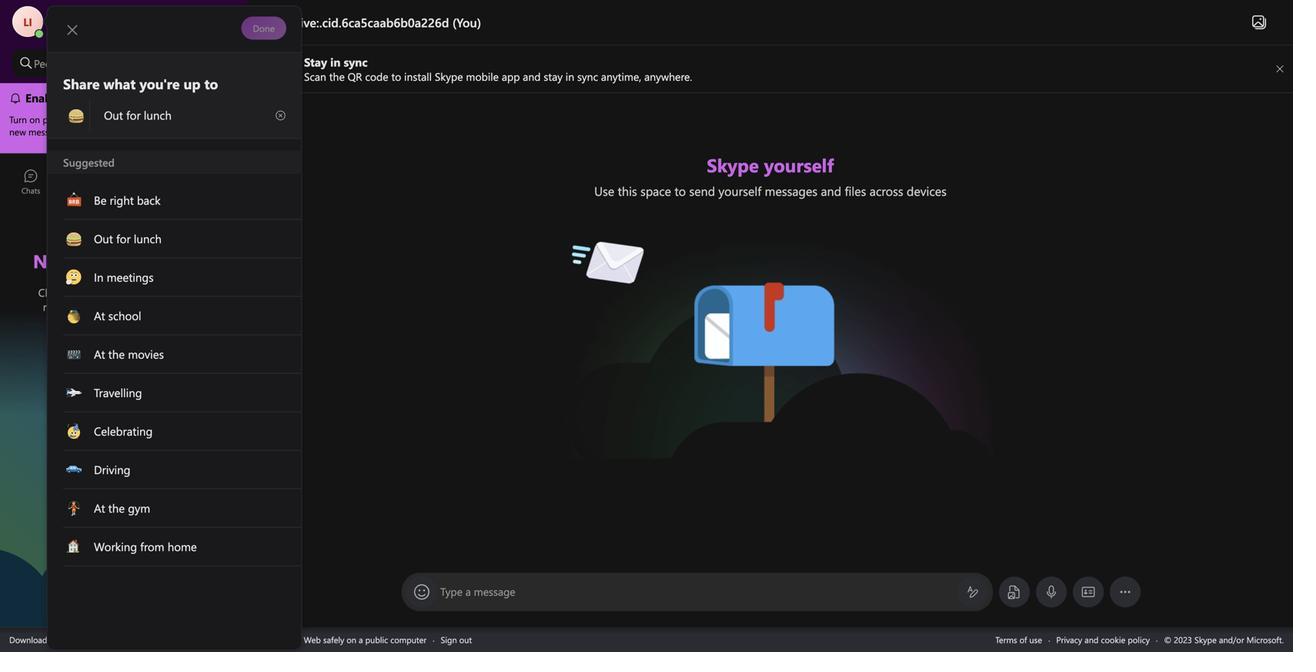 Task type: describe. For each thing, give the bounding box(es) containing it.
out for lunch button
[[49, 22, 202, 37]]

terms of use link
[[996, 634, 1042, 646]]

terms
[[996, 634, 1018, 646]]

download desktop app link
[[9, 634, 98, 646]]

people,
[[34, 56, 68, 70]]

app
[[83, 634, 98, 646]]

messages,
[[110, 56, 158, 70]]

live:.cid.6ca5caab6b0a226d
[[297, 14, 449, 30]]

using
[[243, 634, 264, 646]]

privacy and cookie policy link
[[1057, 634, 1150, 646]]

1 vertical spatial a
[[359, 634, 363, 646]]

policy
[[1128, 634, 1150, 646]]

1 vertical spatial for
[[291, 634, 302, 646]]

live:.cid.6ca5caab6b0a226d (you)
[[297, 14, 481, 30]]

using skype for web safely on a public computer
[[243, 634, 427, 646]]

groups,
[[71, 56, 107, 70]]

public
[[365, 634, 388, 646]]

safely
[[323, 634, 344, 646]]

bell
[[77, 402, 97, 419]]

sign
[[441, 634, 457, 646]]

for inside button
[[88, 25, 100, 37]]

download desktop app
[[9, 634, 98, 646]]

skype
[[266, 634, 289, 646]]

privacy and cookie policy
[[1057, 634, 1150, 646]]

type a message
[[440, 584, 516, 599]]

terms of use
[[996, 634, 1042, 646]]

sign out link
[[441, 634, 472, 646]]

Type a message text field
[[441, 584, 955, 600]]



Task type: vqa. For each thing, say whether or not it's contained in the screenshot.
FOR
yes



Task type: locate. For each thing, give the bounding box(es) containing it.
web
[[161, 56, 181, 70]]

sign out
[[441, 634, 472, 646]]

0 horizontal spatial a
[[359, 634, 363, 646]]

and
[[1085, 634, 1099, 646]]

use
[[1030, 634, 1042, 646]]

for left web
[[291, 634, 302, 646]]

on
[[347, 634, 357, 646]]

type
[[440, 584, 463, 599]]

desktop
[[50, 634, 80, 646]]

out for lunch
[[68, 25, 124, 37]]

out
[[70, 25, 86, 37]]

people, groups, messages, web
[[34, 56, 181, 70]]

privacy
[[1057, 634, 1083, 646]]

for right out
[[88, 25, 100, 37]]

using skype for web safely on a public computer link
[[243, 634, 427, 646]]

Edit mood message text field
[[102, 107, 272, 124]]

1 horizontal spatial a
[[466, 584, 471, 599]]

tab list
[[0, 162, 247, 204]]

cookie
[[1101, 634, 1126, 646]]

(you)
[[453, 14, 481, 30]]

0 horizontal spatial for
[[88, 25, 100, 37]]

of
[[1020, 634, 1027, 646]]

download
[[9, 634, 47, 646]]

1 horizontal spatial for
[[291, 634, 302, 646]]

people, groups, messages, web button
[[12, 49, 204, 77]]

out
[[459, 634, 472, 646]]

computer
[[391, 634, 427, 646]]

0 vertical spatial a
[[466, 584, 471, 599]]

web
[[304, 634, 321, 646]]

message
[[474, 584, 516, 599]]

a right on
[[359, 634, 363, 646]]

a
[[466, 584, 471, 599], [359, 634, 363, 646]]

a right type
[[466, 584, 471, 599]]

lunch
[[102, 25, 124, 37]]

0 vertical spatial for
[[88, 25, 100, 37]]

for
[[88, 25, 100, 37], [291, 634, 302, 646]]



